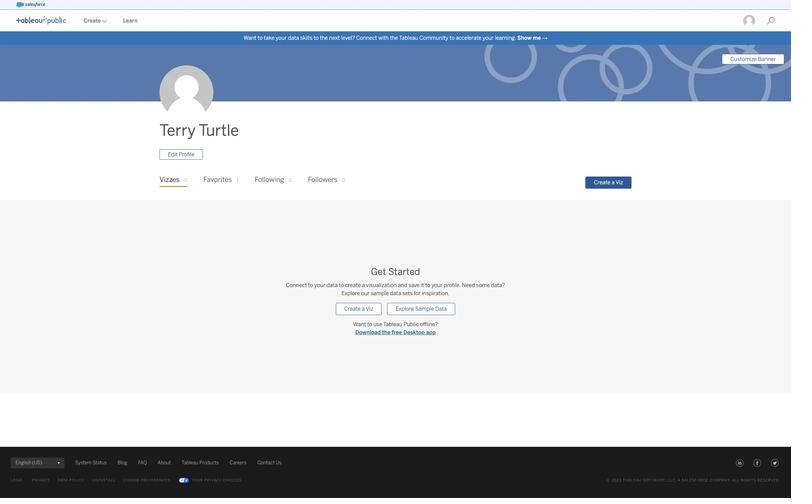 Task type: vqa. For each thing, say whether or not it's contained in the screenshot.
Company.
yes



Task type: describe. For each thing, give the bounding box(es) containing it.
want to use tableau public offline? download the free desktop app
[[354, 322, 438, 336]]

edit profile
[[168, 152, 195, 158]]

app
[[427, 330, 436, 336]]

the for data
[[320, 35, 328, 41]]

explore inside "connect to your data to create a visualization and save it to your profile. need some data? explore our sample data sets for inspiration."
[[342, 291, 360, 297]]

create button
[[76, 10, 115, 31]]

edit profile button
[[160, 150, 203, 160]]

the right with on the left of page
[[390, 35, 398, 41]]

careers link
[[230, 460, 247, 468]]

about
[[158, 461, 171, 467]]

about link
[[158, 460, 171, 468]]

show
[[518, 35, 532, 41]]

©
[[607, 479, 611, 483]]

customize
[[731, 56, 757, 62]]

next
[[330, 35, 340, 41]]

need
[[462, 283, 475, 289]]

your left learning.
[[483, 35, 494, 41]]

0 horizontal spatial create a viz button
[[336, 304, 382, 316]]

data inside 'link'
[[436, 306, 447, 313]]

faq link
[[138, 460, 147, 468]]

vizzes
[[160, 176, 180, 184]]

skills
[[301, 35, 313, 41]]

viz for create a viz button to the left
[[366, 306, 374, 313]]

customize banner button
[[723, 54, 785, 64]]

© 2023 tableau software, llc, a salesforce company. all rights reserved.
[[607, 479, 781, 483]]

preferences
[[141, 479, 171, 483]]

salesforce
[[682, 479, 709, 483]]

(us)
[[32, 461, 42, 467]]

all
[[733, 479, 740, 483]]

want to take your data skills to the next level? connect with the tableau community to accelerate your learning. show me →
[[244, 35, 548, 41]]

terry
[[160, 122, 196, 140]]

english
[[16, 461, 31, 467]]

tableau products
[[182, 461, 219, 467]]

want for want to take your data skills to the next level? connect with the tableau community to accelerate your learning. show me →
[[244, 35, 257, 41]]

1 vertical spatial data
[[58, 479, 68, 483]]

0 vertical spatial data
[[288, 35, 299, 41]]

sample
[[371, 291, 389, 297]]

system
[[75, 461, 92, 467]]

tableau products link
[[182, 460, 219, 468]]

sample
[[416, 306, 434, 313]]

favorites
[[204, 176, 232, 184]]

download the free desktop app link
[[354, 329, 438, 337]]

contact us link
[[258, 460, 282, 468]]

create
[[346, 283, 361, 289]]

edit
[[168, 152, 178, 158]]

0 for followers
[[343, 178, 345, 184]]

privacy link
[[32, 477, 50, 485]]

choices
[[223, 479, 242, 483]]

terry.turtle image
[[743, 14, 757, 28]]

download
[[356, 330, 381, 336]]

to inside want to use tableau public offline? download the free desktop app
[[368, 322, 373, 328]]

use
[[374, 322, 383, 328]]

status
[[93, 461, 107, 467]]

explore inside 'link'
[[396, 306, 414, 313]]

software,
[[643, 479, 667, 483]]

offline?
[[420, 322, 438, 328]]

1 horizontal spatial data
[[327, 283, 338, 289]]

terry turtle
[[160, 122, 239, 140]]

get started
[[371, 267, 421, 278]]

data policy link
[[58, 477, 84, 485]]

products
[[200, 461, 219, 467]]

connect inside "connect to your data to create a visualization and save it to your profile. need some data? explore our sample data sets for inspiration."
[[286, 283, 307, 289]]

data policy
[[58, 479, 84, 483]]

→
[[543, 35, 548, 41]]

desktop
[[404, 330, 425, 336]]

english (us)
[[16, 461, 42, 467]]

the for public
[[382, 330, 391, 336]]

2023
[[612, 479, 622, 483]]

cookie preferences
[[124, 479, 171, 483]]

selected language element
[[16, 458, 60, 469]]

turtle
[[199, 122, 239, 140]]

and
[[398, 283, 408, 289]]

with
[[379, 35, 389, 41]]

contact
[[258, 461, 275, 467]]

explore sample data link
[[388, 304, 456, 316]]

logo image
[[16, 16, 66, 25]]

contact us
[[258, 461, 282, 467]]

your left the create
[[315, 283, 326, 289]]

me
[[533, 35, 541, 41]]

avatar image
[[160, 66, 214, 120]]

a inside "connect to your data to create a visualization and save it to your profile. need some data? explore our sample data sets for inspiration."
[[362, 283, 365, 289]]



Task type: locate. For each thing, give the bounding box(es) containing it.
started
[[389, 267, 421, 278]]

system status link
[[75, 460, 107, 468]]

privacy down the selected language element
[[32, 479, 50, 483]]

level?
[[341, 35, 355, 41]]

your
[[192, 479, 203, 483]]

policy
[[69, 479, 84, 483]]

data
[[288, 35, 299, 41], [327, 283, 338, 289], [390, 291, 401, 297]]

followers
[[308, 176, 338, 184]]

uninstall
[[93, 479, 116, 483]]

0 horizontal spatial explore
[[342, 291, 360, 297]]

1 vertical spatial want
[[354, 322, 366, 328]]

0 vertical spatial connect
[[357, 35, 377, 41]]

2 horizontal spatial 0
[[343, 178, 345, 184]]

create a viz button
[[586, 177, 632, 189], [336, 304, 382, 316]]

connect to your data to create a visualization and save it to your profile. need some data? explore our sample data sets for inspiration.
[[286, 283, 506, 297]]

community
[[420, 35, 449, 41]]

1 vertical spatial create a viz button
[[336, 304, 382, 316]]

0 vertical spatial create
[[84, 18, 101, 24]]

0 vertical spatial data
[[436, 306, 447, 313]]

learn link
[[115, 10, 146, 31]]

0 vertical spatial viz
[[616, 180, 624, 186]]

1 vertical spatial data
[[327, 283, 338, 289]]

customize banner
[[731, 56, 777, 62]]

0 horizontal spatial data
[[58, 479, 68, 483]]

tableau right 2023
[[623, 479, 642, 483]]

0 horizontal spatial connect
[[286, 283, 307, 289]]

2 horizontal spatial data
[[390, 291, 401, 297]]

to
[[258, 35, 263, 41], [314, 35, 319, 41], [450, 35, 455, 41], [308, 283, 313, 289], [339, 283, 344, 289], [426, 283, 431, 289], [368, 322, 373, 328]]

data?
[[492, 283, 506, 289]]

accelerate
[[456, 35, 482, 41]]

viz for top create a viz button
[[616, 180, 624, 186]]

connect
[[357, 35, 377, 41], [286, 283, 307, 289]]

your
[[276, 35, 287, 41], [483, 35, 494, 41], [315, 283, 326, 289], [432, 283, 443, 289]]

cookie preferences button
[[124, 477, 171, 485]]

2 0 from the left
[[289, 178, 292, 184]]

your right take
[[276, 35, 287, 41]]

0 horizontal spatial 0
[[184, 178, 187, 184]]

following
[[255, 176, 284, 184]]

the left next
[[320, 35, 328, 41]]

tableau inside want to use tableau public offline? download the free desktop app
[[384, 322, 403, 328]]

the left free
[[382, 330, 391, 336]]

data
[[436, 306, 447, 313], [58, 479, 68, 483]]

0 horizontal spatial create
[[84, 18, 101, 24]]

tableau up your
[[182, 461, 199, 467]]

want for want to use tableau public offline? download the free desktop app
[[354, 322, 366, 328]]

blog
[[118, 461, 127, 467]]

save
[[409, 283, 420, 289]]

1 vertical spatial create a viz
[[345, 306, 374, 313]]

cookie
[[124, 479, 140, 483]]

2 vertical spatial create
[[345, 306, 361, 313]]

your up inspiration.
[[432, 283, 443, 289]]

want left take
[[244, 35, 257, 41]]

profile.
[[444, 283, 461, 289]]

explore down the create
[[342, 291, 360, 297]]

public
[[404, 322, 419, 328]]

banner
[[759, 56, 777, 62]]

privacy right your
[[204, 479, 222, 483]]

0 vertical spatial create a viz
[[595, 180, 624, 186]]

0 horizontal spatial want
[[244, 35, 257, 41]]

us
[[276, 461, 282, 467]]

2 privacy from the left
[[204, 479, 222, 483]]

learn
[[123, 18, 138, 24]]

data left skills
[[288, 35, 299, 41]]

blog link
[[118, 460, 127, 468]]

2 vertical spatial data
[[390, 291, 401, 297]]

want up download
[[354, 322, 366, 328]]

1 vertical spatial create
[[595, 180, 611, 186]]

learning.
[[495, 35, 517, 41]]

for
[[414, 291, 421, 297]]

1 privacy from the left
[[32, 479, 50, 483]]

1 horizontal spatial privacy
[[204, 479, 222, 483]]

company.
[[710, 479, 732, 483]]

get
[[371, 267, 387, 278]]

free
[[392, 330, 402, 336]]

tableau up download the free desktop app link
[[384, 322, 403, 328]]

0 vertical spatial create a viz button
[[586, 177, 632, 189]]

1 0 from the left
[[184, 178, 187, 184]]

1 horizontal spatial 0
[[289, 178, 292, 184]]

0 for vizzes
[[184, 178, 187, 184]]

1 horizontal spatial connect
[[357, 35, 377, 41]]

data left the create
[[327, 283, 338, 289]]

1 horizontal spatial data
[[436, 306, 447, 313]]

create a viz
[[595, 180, 624, 186], [345, 306, 374, 313]]

it
[[421, 283, 425, 289]]

1 vertical spatial explore
[[396, 306, 414, 313]]

your privacy choices link
[[179, 477, 242, 485]]

explore down "sets"
[[396, 306, 414, 313]]

faq
[[138, 461, 147, 467]]

0 horizontal spatial create a viz
[[345, 306, 374, 313]]

1
[[237, 178, 239, 184]]

1 horizontal spatial want
[[354, 322, 366, 328]]

a
[[612, 180, 615, 186], [362, 283, 365, 289], [362, 306, 365, 313], [678, 479, 681, 483]]

visualization
[[367, 283, 397, 289]]

1 horizontal spatial explore
[[396, 306, 414, 313]]

viz
[[616, 180, 624, 186], [366, 306, 374, 313]]

inspiration.
[[422, 291, 450, 297]]

go to search image
[[759, 17, 784, 25]]

take
[[264, 35, 275, 41]]

reserved.
[[758, 479, 781, 483]]

create
[[84, 18, 101, 24], [595, 180, 611, 186], [345, 306, 361, 313]]

1 vertical spatial connect
[[286, 283, 307, 289]]

create inside dropdown button
[[84, 18, 101, 24]]

1 vertical spatial viz
[[366, 306, 374, 313]]

rights
[[742, 479, 757, 483]]

data down 'and' on the bottom right
[[390, 291, 401, 297]]

legal
[[11, 479, 24, 483]]

legal link
[[11, 477, 24, 485]]

some
[[477, 283, 490, 289]]

the inside want to use tableau public offline? download the free desktop app
[[382, 330, 391, 336]]

show me link
[[518, 35, 541, 41]]

0
[[184, 178, 187, 184], [289, 178, 292, 184], [343, 178, 345, 184]]

salesforce logo image
[[16, 2, 45, 7]]

explore sample data
[[396, 306, 447, 313]]

0 horizontal spatial data
[[288, 35, 299, 41]]

our
[[362, 291, 370, 297]]

0 right 'vizzes' at the left top of the page
[[184, 178, 187, 184]]

profile
[[179, 152, 195, 158]]

privacy
[[32, 479, 50, 483], [204, 479, 222, 483]]

sets
[[403, 291, 413, 297]]

0 right followers
[[343, 178, 345, 184]]

want inside want to use tableau public offline? download the free desktop app
[[354, 322, 366, 328]]

your privacy choices
[[192, 479, 242, 483]]

0 right following
[[289, 178, 292, 184]]

0 vertical spatial explore
[[342, 291, 360, 297]]

tableau
[[399, 35, 419, 41], [384, 322, 403, 328], [182, 461, 199, 467], [623, 479, 642, 483]]

llc,
[[668, 479, 677, 483]]

data left policy
[[58, 479, 68, 483]]

data down inspiration.
[[436, 306, 447, 313]]

1 horizontal spatial create a viz
[[595, 180, 624, 186]]

tableau right with on the left of page
[[399, 35, 419, 41]]

want
[[244, 35, 257, 41], [354, 322, 366, 328]]

0 horizontal spatial viz
[[366, 306, 374, 313]]

0 for following
[[289, 178, 292, 184]]

1 horizontal spatial create
[[345, 306, 361, 313]]

0 horizontal spatial privacy
[[32, 479, 50, 483]]

system status
[[75, 461, 107, 467]]

3 0 from the left
[[343, 178, 345, 184]]

1 horizontal spatial viz
[[616, 180, 624, 186]]

careers
[[230, 461, 247, 467]]

1 horizontal spatial create a viz button
[[586, 177, 632, 189]]

2 horizontal spatial create
[[595, 180, 611, 186]]

0 vertical spatial want
[[244, 35, 257, 41]]



